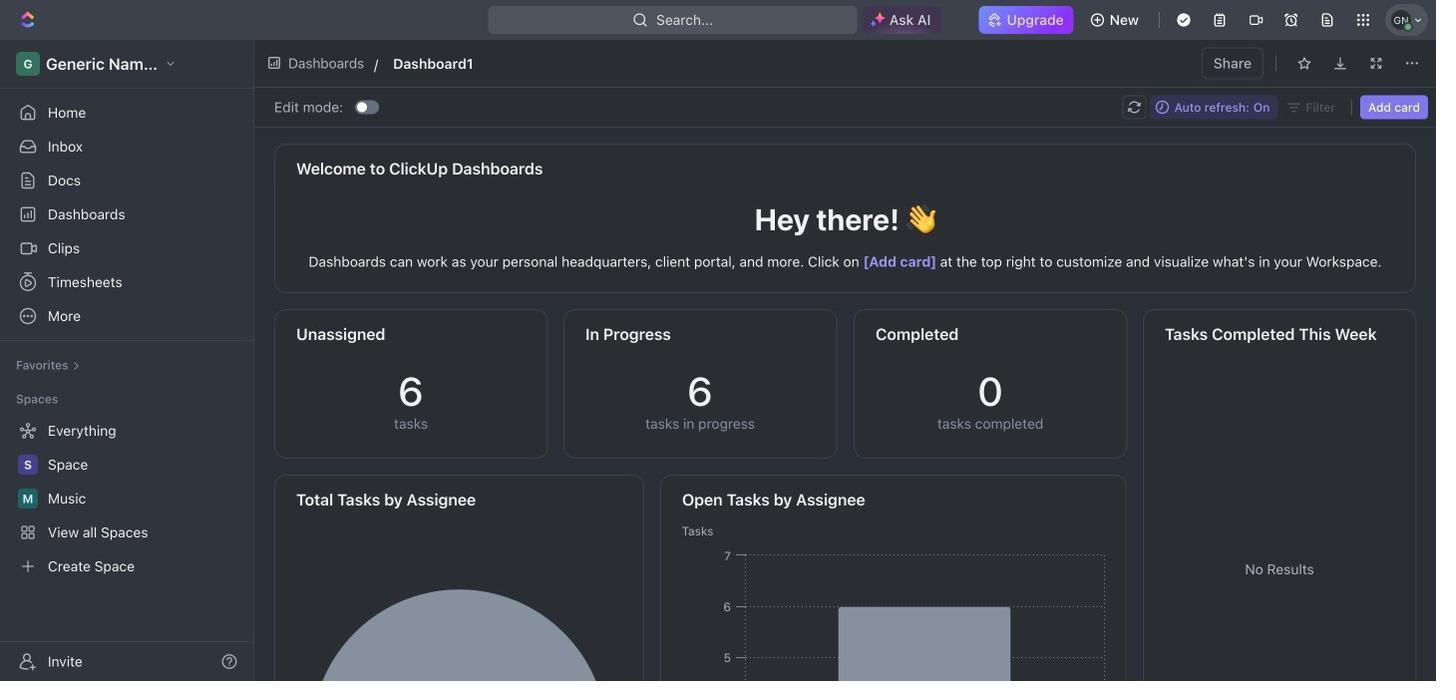Task type: vqa. For each thing, say whether or not it's contained in the screenshot.
TO to the top
no



Task type: locate. For each thing, give the bounding box(es) containing it.
tree inside sidebar navigation
[[8, 415, 245, 583]]

tree
[[8, 415, 245, 583]]

space, , element
[[18, 455, 38, 475]]

None text field
[[393, 51, 716, 76]]

generic name's workspace, , element
[[16, 52, 40, 76]]



Task type: describe. For each thing, give the bounding box(es) containing it.
music, , element
[[18, 489, 38, 509]]

sidebar navigation
[[0, 40, 258, 681]]



